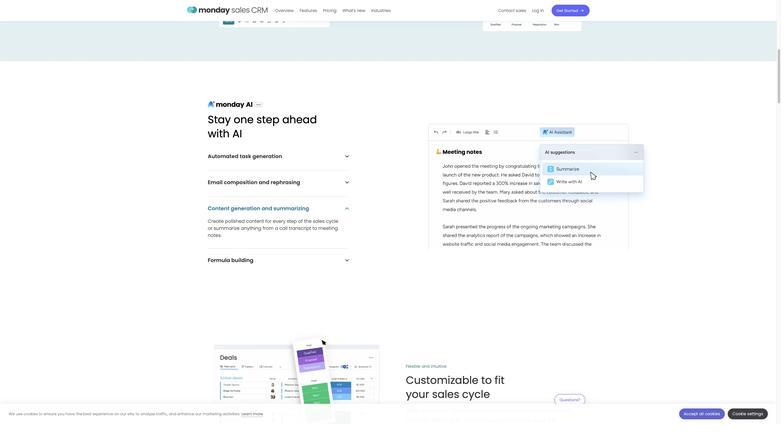 Task type: locate. For each thing, give the bounding box(es) containing it.
to left meeting
[[313, 225, 318, 232]]

as
[[476, 417, 482, 424], [524, 417, 531, 424]]

1 vertical spatial the
[[76, 411, 82, 417]]

1 vertical spatial for
[[483, 407, 490, 414]]

cookie settings button
[[729, 409, 769, 420]]

automated task generation
[[208, 153, 282, 160]]

for left you,
[[483, 407, 490, 414]]

1 vertical spatial step
[[287, 218, 297, 225]]

industries link
[[369, 6, 394, 15]]

1 horizontal spatial cookies
[[706, 411, 721, 417]]

dialog
[[0, 404, 778, 424]]

generation
[[253, 153, 282, 160], [231, 205, 261, 212]]

content generation and summarizing button
[[208, 205, 349, 212]]

your inside customizable to fit your sales cycle
[[406, 387, 430, 402]]

easily
[[406, 407, 421, 414]]

1 horizontal spatial sales
[[433, 387, 460, 402]]

automated
[[208, 153, 239, 160]]

what's new link
[[340, 6, 369, 15]]

pricing link
[[321, 6, 340, 15]]

content
[[246, 218, 264, 225]]

as down any
[[524, 417, 531, 424]]

step right one
[[257, 112, 280, 127]]

to right site,
[[136, 411, 140, 417]]

your up 'deal' on the bottom right of page
[[437, 407, 448, 414]]

cookies right use
[[24, 411, 38, 417]]

accept all cookies
[[685, 411, 721, 417]]

and
[[259, 179, 270, 186], [262, 205, 273, 212], [422, 363, 430, 369], [169, 411, 177, 417]]

0 horizontal spatial as
[[476, 417, 482, 424]]

cookie settings
[[733, 411, 764, 417]]

without
[[503, 407, 523, 414]]

work
[[469, 407, 481, 414]]

content generation and summarizing tab
[[208, 205, 349, 239]]

you
[[58, 411, 65, 417]]

help.
[[406, 417, 419, 424]]

1 horizontal spatial for
[[483, 407, 490, 414]]

1 vertical spatial your
[[437, 407, 448, 414]]

contact sales button
[[496, 6, 530, 15]]

0 horizontal spatial step
[[257, 112, 280, 127]]

your
[[406, 387, 430, 402], [437, 407, 448, 414]]

our right the enhance
[[195, 411, 202, 417]]

2 horizontal spatial sales
[[517, 8, 527, 13]]

0 horizontal spatial cookies
[[24, 411, 38, 417]]

create polished content for every step of the sales cycle or summarize anything from a call transcript to meeting notes.
[[208, 218, 339, 239]]

to right crm on the bottom right of page
[[463, 407, 468, 414]]

1 horizontal spatial your
[[437, 407, 448, 414]]

cookies inside button
[[706, 411, 721, 417]]

formula building button
[[208, 257, 349, 264]]

the right of
[[304, 218, 312, 225]]

accept
[[685, 411, 699, 417]]

the left best
[[76, 411, 82, 417]]

settings
[[748, 411, 764, 417]]

sales up meeting
[[313, 218, 325, 225]]

1 vertical spatial sales
[[313, 218, 325, 225]]

all
[[700, 411, 705, 417]]

in
[[541, 8, 545, 13]]

0 horizontal spatial your
[[406, 387, 430, 402]]

0 vertical spatial your
[[406, 387, 430, 402]]

stages,
[[444, 417, 463, 424]]

2 vertical spatial sales
[[433, 387, 460, 402]]

cycle inside customizable to fit your sales cycle
[[463, 387, 491, 402]]

more
[[253, 411, 263, 417]]

for up from
[[266, 218, 272, 225]]

notes.
[[208, 232, 222, 239]]

the
[[304, 218, 312, 225], [76, 411, 82, 417]]

contact sales
[[499, 8, 527, 13]]

of
[[299, 218, 303, 225]]

our
[[120, 411, 127, 417], [195, 411, 202, 417]]

get
[[557, 8, 564, 13]]

step left of
[[287, 218, 297, 225]]

sales inside button
[[517, 8, 527, 13]]

add
[[464, 417, 475, 424]]

development
[[535, 407, 570, 414]]

ahead
[[283, 112, 317, 127]]

building
[[232, 257, 254, 264]]

have
[[66, 411, 75, 417]]

and inside tab
[[262, 205, 273, 212]]

0 horizontal spatial our
[[120, 411, 127, 417]]

questions?
[[560, 397, 581, 403]]

easily tailor your crm to work for you, without any development help. edit deal stages, add as many columns as you'd like
[[406, 407, 570, 424]]

to left fit
[[482, 373, 492, 388]]

monday.com crm and sales image
[[187, 4, 268, 16]]

log
[[533, 8, 540, 13]]

to
[[313, 225, 318, 232], [482, 373, 492, 388], [463, 407, 468, 414], [39, 411, 43, 417], [136, 411, 140, 417]]

generation up 'content'
[[231, 205, 261, 212]]

1 horizontal spatial as
[[524, 417, 531, 424]]

list
[[496, 0, 548, 21]]

to left ensure
[[39, 411, 43, 417]]

0 vertical spatial the
[[304, 218, 312, 225]]

cycle up work
[[463, 387, 491, 402]]

1 horizontal spatial step
[[287, 218, 297, 225]]

formula
[[208, 257, 230, 264]]

1 horizontal spatial cycle
[[463, 387, 491, 402]]

your inside the easily tailor your crm to work for you, without any development help. edit deal stages, add as many columns as you'd like
[[437, 407, 448, 414]]

as right add
[[476, 417, 482, 424]]

site,
[[128, 411, 135, 417]]

what's new
[[343, 8, 366, 13]]

cookies right all
[[706, 411, 721, 417]]

and left rephrasing
[[259, 179, 270, 186]]

overview link
[[273, 6, 297, 15]]

1 horizontal spatial the
[[304, 218, 312, 225]]

our right on on the bottom left of the page
[[120, 411, 127, 417]]

main element
[[273, 0, 590, 21]]

marketing
[[203, 411, 222, 417]]

0 horizontal spatial sales
[[313, 218, 325, 225]]

0 horizontal spatial the
[[76, 411, 82, 417]]

sales up crm on the bottom right of page
[[433, 387, 460, 402]]

automated task generation tab list
[[208, 153, 349, 180]]

intuitive
[[431, 363, 447, 369]]

0 vertical spatial for
[[266, 218, 272, 225]]

to inside the easily tailor your crm to work for you, without any development help. edit deal stages, add as many columns as you'd like
[[463, 407, 468, 414]]

features link
[[297, 6, 321, 15]]

call
[[280, 225, 288, 232]]

cycle up meeting
[[326, 218, 339, 225]]

0 horizontal spatial cycle
[[326, 218, 339, 225]]

log in
[[533, 8, 545, 13]]

contact
[[499, 8, 515, 13]]

0 vertical spatial step
[[257, 112, 280, 127]]

many
[[484, 417, 499, 424]]

sales right contact
[[517, 8, 527, 13]]

1 vertical spatial cycle
[[463, 387, 491, 402]]

email
[[208, 179, 223, 186]]

columns
[[500, 417, 523, 424]]

0 horizontal spatial for
[[266, 218, 272, 225]]

and up 'content'
[[262, 205, 273, 212]]

step
[[257, 112, 280, 127], [287, 218, 297, 225]]

features
[[300, 8, 318, 13]]

your up easily
[[406, 387, 430, 402]]

step inside create polished content for every step of the sales cycle or summarize anything from a call transcript to meeting notes.
[[287, 218, 297, 225]]

generation right task
[[253, 153, 282, 160]]

1 vertical spatial generation
[[231, 205, 261, 212]]

the inside create polished content for every step of the sales cycle or summarize anything from a call transcript to meeting notes.
[[304, 218, 312, 225]]

0 vertical spatial sales
[[517, 8, 527, 13]]

automated task generation button
[[208, 153, 349, 160]]

a
[[275, 225, 278, 232]]

you'd
[[532, 417, 546, 424]]

1 horizontal spatial our
[[195, 411, 202, 417]]

sales inside customizable to fit your sales cycle
[[433, 387, 460, 402]]

transcript
[[289, 225, 312, 232]]

0 vertical spatial cycle
[[326, 218, 339, 225]]



Task type: describe. For each thing, give the bounding box(es) containing it.
industries
[[372, 8, 391, 13]]

customizable to fit your sales cycle
[[406, 373, 505, 402]]

content generation and summarizing tab list
[[208, 205, 349, 258]]

for inside the easily tailor your crm to work for you, without any development help. edit deal stages, add as many columns as you'd like
[[483, 407, 490, 414]]

content
[[208, 205, 230, 212]]

flexible and intuitive
[[406, 363, 447, 369]]

enhance
[[178, 411, 194, 417]]

to inside create polished content for every step of the sales cycle or summarize anything from a call transcript to meeting notes.
[[313, 225, 318, 232]]

use
[[16, 411, 23, 417]]

tailor
[[422, 407, 435, 414]]

list containing contact sales
[[496, 0, 548, 21]]

activities.
[[223, 411, 240, 417]]

new
[[358, 8, 366, 13]]

experience
[[93, 411, 113, 417]]

polished
[[225, 218, 245, 225]]

traffic,
[[156, 411, 168, 417]]

dialog containing we use cookies to ensure you have the best experience on our site, to analyze traffic, and enhance our marketing activities.
[[0, 404, 778, 424]]

or
[[208, 225, 213, 232]]

formula building
[[208, 257, 254, 264]]

anything
[[241, 225, 262, 232]]

one
[[234, 112, 254, 127]]

composition
[[224, 179, 258, 186]]

to inside customizable to fit your sales cycle
[[482, 373, 492, 388]]

stay
[[208, 112, 231, 127]]

edit
[[420, 417, 429, 424]]

get started
[[557, 8, 579, 13]]

log in link
[[530, 6, 548, 15]]

learn more link
[[242, 411, 263, 417]]

fit
[[495, 373, 505, 388]]

we
[[9, 411, 15, 417]]

started
[[565, 8, 579, 13]]

summarizing
[[274, 205, 309, 212]]

cookies for use
[[24, 411, 38, 417]]

email composition and rephrasing tab list
[[208, 179, 349, 206]]

from
[[263, 225, 274, 232]]

cookies for all
[[706, 411, 721, 417]]

the for sales
[[304, 218, 312, 225]]

2 as from the left
[[524, 417, 531, 424]]

email composition and rephrasing
[[208, 179, 301, 186]]

1 as from the left
[[476, 417, 482, 424]]

questions? button
[[555, 394, 586, 410]]

for inside create polished content for every step of the sales cycle or summarize anything from a call transcript to meeting notes.
[[266, 218, 272, 225]]

cookie
[[733, 411, 747, 417]]

every
[[273, 218, 286, 225]]

and inside "tab list"
[[259, 179, 270, 186]]

content generation and summarizing
[[208, 205, 309, 212]]

ensure
[[44, 411, 57, 417]]

and right flexible
[[422, 363, 430, 369]]

deal
[[431, 417, 443, 424]]

side by side drag update image
[[206, 326, 389, 424]]

flexible
[[406, 363, 421, 369]]

best
[[83, 411, 92, 417]]

step inside stay one step ahead with ai
[[257, 112, 280, 127]]

cycle inside create polished content for every step of the sales cycle or summarize anything from a call transcript to meeting notes.
[[326, 218, 339, 225]]

ai
[[233, 126, 242, 141]]

analyze
[[141, 411, 155, 417]]

rephrasing
[[271, 179, 301, 186]]

content summarizing image
[[389, 108, 670, 265]]

summarize
[[214, 225, 240, 232]]

pricing
[[324, 8, 337, 13]]

on
[[114, 411, 119, 417]]

learn
[[242, 411, 252, 417]]

meeting
[[319, 225, 338, 232]]

create
[[208, 218, 224, 225]]

overview
[[276, 8, 294, 13]]

accept all cookies button
[[680, 409, 726, 420]]

we use cookies to ensure you have the best experience on our site, to analyze traffic, and enhance our marketing activities. learn more
[[9, 411, 263, 417]]

email composition and rephrasing button
[[208, 179, 349, 186]]

what's
[[343, 8, 356, 13]]

you,
[[491, 407, 502, 414]]

stay one step ahead with ai
[[208, 112, 317, 141]]

2 our from the left
[[195, 411, 202, 417]]

task
[[240, 153, 251, 160]]

and right traffic, at bottom left
[[169, 411, 177, 417]]

the for best
[[76, 411, 82, 417]]

1 our from the left
[[120, 411, 127, 417]]

0 vertical spatial generation
[[253, 153, 282, 160]]

sales inside create polished content for every step of the sales cycle or summarize anything from a call transcript to meeting notes.
[[313, 218, 325, 225]]

crm
[[450, 407, 461, 414]]

with
[[208, 126, 230, 141]]

generation inside tab
[[231, 205, 261, 212]]



Task type: vqa. For each thing, say whether or not it's contained in the screenshot.
Create polished content for every step of the sales cycle or summarize anything from a call transcript to meeting notes.
yes



